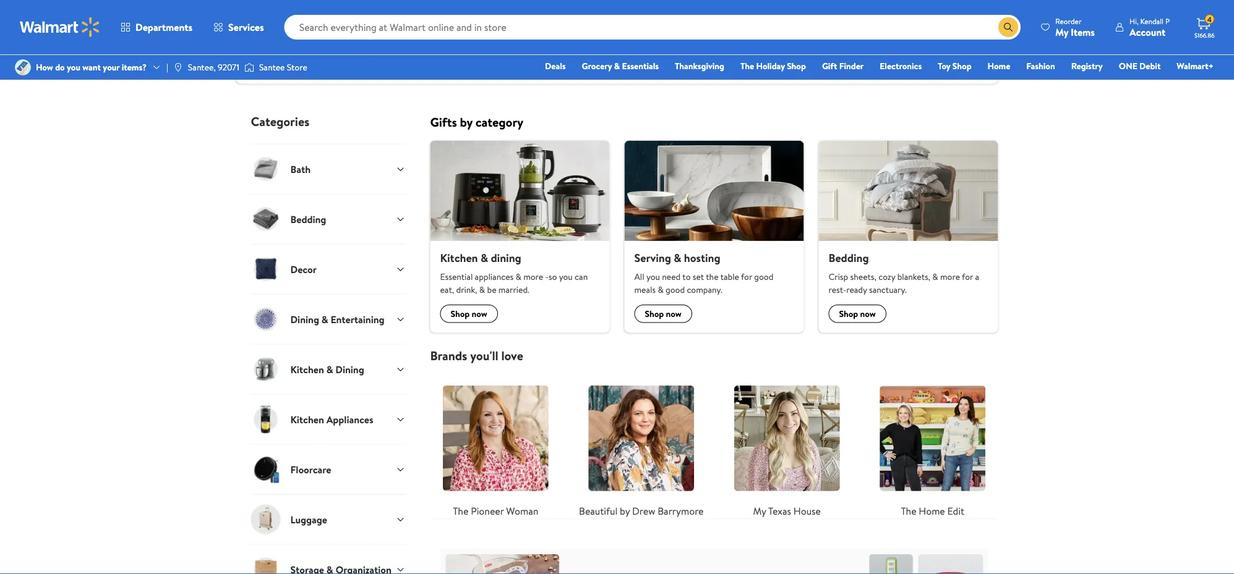 Task type: describe. For each thing, give the bounding box(es) containing it.
beautiful
[[579, 505, 618, 518]]

how
[[36, 61, 53, 73]]

beautiful by drew barrymore link
[[576, 373, 707, 519]]

essentials
[[622, 60, 659, 72]]

electronics link
[[874, 59, 928, 73]]

one
[[1119, 60, 1138, 72]]

walmart+
[[1177, 60, 1214, 72]]

services button
[[203, 12, 274, 42]]

deals link
[[540, 59, 571, 73]]

dining & entertaining
[[290, 313, 385, 326]]

toy shop link
[[933, 59, 977, 73]]

kitchen for dining
[[440, 251, 478, 266]]

bath button
[[251, 144, 406, 194]]

last
[[465, 15, 480, 27]]

brands you'll love
[[430, 347, 523, 364]]

my texas house link
[[722, 373, 853, 519]]

1 vertical spatial good
[[666, 284, 685, 296]]

more for sheets,
[[940, 271, 960, 283]]

sheets,
[[850, 271, 877, 283]]

love
[[501, 347, 523, 364]]

decor
[[290, 263, 317, 276]]

categories
[[251, 113, 310, 130]]

serving & hosting list item
[[617, 141, 811, 333]]

thanksgiving link
[[669, 59, 730, 73]]

dining
[[491, 251, 521, 266]]

items?
[[122, 61, 147, 73]]

drew
[[632, 505, 655, 518]]

Walmart Site-Wide search field
[[284, 15, 1021, 40]]

fashion
[[1027, 60, 1055, 72]]

hosting
[[684, 251, 721, 266]]

texas
[[768, 505, 791, 518]]

account
[[1130, 25, 1166, 39]]

santee, 92071
[[188, 61, 239, 73]]

can
[[575, 271, 588, 283]]

0 horizontal spatial home
[[919, 505, 945, 518]]

& left be
[[479, 284, 485, 296]]

thanksgiving
[[675, 60, 725, 72]]

grocery
[[582, 60, 612, 72]]

the home edit link
[[867, 373, 998, 519]]

kendall
[[1141, 16, 1164, 26]]

dining inside "dropdown button"
[[290, 313, 319, 326]]

 image for santee, 92071
[[173, 62, 183, 72]]

& inside "dropdown button"
[[322, 313, 328, 326]]

holiday
[[756, 60, 785, 72]]

walmart+ link
[[1171, 59, 1220, 73]]

shop for kitchen & dining
[[451, 308, 470, 320]]

kitchen & dining list item
[[423, 141, 617, 333]]

hi,
[[1130, 16, 1139, 26]]

home inside 'link'
[[988, 60, 1011, 72]]

gift finder
[[822, 60, 864, 72]]

& up need
[[674, 251, 682, 266]]

First name text field
[[251, 29, 450, 64]]

the for the holiday shop
[[741, 60, 754, 72]]

& right grocery
[[614, 60, 620, 72]]

& inside bedding crisp sheets, cozy blankets, & more for a rest-ready sanctuary.
[[933, 271, 938, 283]]

grocery & essentials link
[[576, 59, 665, 73]]

edit
[[948, 505, 965, 518]]

bedding for bedding crisp sheets, cozy blankets, & more for a rest-ready sanctuary.
[[829, 251, 869, 266]]

the holiday shop link
[[735, 59, 812, 73]]

last name*
[[465, 15, 506, 27]]

1 horizontal spatial good
[[754, 271, 774, 283]]

now for hosting
[[666, 308, 682, 320]]

ready
[[847, 284, 867, 296]]

appliances
[[475, 271, 514, 283]]

luggage button
[[251, 495, 406, 545]]

now for dining
[[472, 308, 487, 320]]

kitchen appliances
[[290, 413, 373, 426]]

barrymore
[[658, 505, 704, 518]]

how do you want your items?
[[36, 61, 147, 73]]

want
[[82, 61, 101, 73]]

the for the pioneer woman
[[453, 505, 469, 518]]

toy
[[938, 60, 951, 72]]

toy shop
[[938, 60, 972, 72]]

grocery & essentials
[[582, 60, 659, 72]]

category
[[476, 114, 523, 131]]

for inside bedding crisp sheets, cozy blankets, & more for a rest-ready sanctuary.
[[962, 271, 973, 283]]

bedding crisp sheets, cozy blankets, & more for a rest-ready sanctuary.
[[829, 251, 979, 296]]

you'll
[[470, 347, 498, 364]]

pioneer
[[471, 505, 504, 518]]

the pioneer woman link
[[430, 373, 561, 519]]

set
[[693, 271, 704, 283]]

the for the home edit
[[901, 505, 917, 518]]

for inside "serving & hosting all you need to set the table for good meals & good company."
[[741, 271, 752, 283]]

services
[[228, 20, 264, 34]]

 image for how do you want your items?
[[15, 59, 31, 75]]

92071
[[218, 61, 239, 73]]

decor button
[[251, 244, 406, 294]]

table
[[721, 271, 739, 283]]

company.
[[687, 284, 723, 296]]

eat,
[[440, 284, 454, 296]]

more for dining
[[524, 271, 543, 283]]

find
[[907, 35, 928, 51]]

so
[[549, 271, 557, 283]]

by for gifts
[[460, 114, 473, 131]]

by for beautiful
[[620, 505, 630, 518]]

shop now for hosting
[[645, 308, 682, 320]]

santee,
[[188, 61, 216, 73]]

crisp
[[829, 271, 848, 283]]

bedding button
[[251, 194, 406, 244]]

state*
[[678, 15, 702, 27]]

& up appliances
[[481, 251, 488, 266]]

walmart image
[[20, 17, 100, 37]]

beautiful by drew barrymore
[[579, 505, 704, 518]]

shop right holiday
[[787, 60, 806, 72]]

do
[[55, 61, 65, 73]]

reorder
[[1056, 16, 1082, 26]]

departments button
[[110, 12, 203, 42]]

bath
[[290, 162, 311, 176]]

& inside dropdown button
[[326, 363, 333, 376]]

first
[[251, 15, 268, 27]]

shop for bedding
[[839, 308, 858, 320]]



Task type: locate. For each thing, give the bounding box(es) containing it.
home
[[988, 60, 1011, 72], [919, 505, 945, 518]]

dining up appliances
[[336, 363, 364, 376]]

Last name* text field
[[465, 29, 663, 64]]

shop now inside kitchen & dining list item
[[451, 308, 487, 320]]

3 shop now from the left
[[839, 308, 876, 320]]

essential
[[440, 271, 473, 283]]

1 horizontal spatial more
[[940, 271, 960, 283]]

fashion link
[[1021, 59, 1061, 73]]

1 vertical spatial by
[[620, 505, 630, 518]]

you inside kitchen & dining essential appliances & more -so you can eat, drink, & be married.
[[559, 271, 573, 283]]

more inside kitchen & dining essential appliances & more -so you can eat, drink, & be married.
[[524, 271, 543, 283]]

more
[[524, 271, 543, 283], [940, 271, 960, 283]]

oxo softworks logo.�� image
[[440, 549, 988, 575]]

serving
[[634, 251, 671, 266]]

shop down meals
[[645, 308, 664, 320]]

0 horizontal spatial more
[[524, 271, 543, 283]]

0 horizontal spatial shop now
[[451, 308, 487, 320]]

hi, kendall p account
[[1130, 16, 1170, 39]]

0 horizontal spatial bedding
[[290, 212, 326, 226]]

0 horizontal spatial the
[[453, 505, 469, 518]]

bedding inside bedding crisp sheets, cozy blankets, & more for a rest-ready sanctuary.
[[829, 251, 869, 266]]

shop down ready
[[839, 308, 858, 320]]

1 horizontal spatial home
[[988, 60, 1011, 72]]

shop now down meals
[[645, 308, 682, 320]]

find registry
[[907, 35, 969, 51]]

now inside kitchen & dining list item
[[472, 308, 487, 320]]

name*
[[482, 15, 506, 27]]

more left -
[[524, 271, 543, 283]]

be
[[487, 284, 497, 296]]

a
[[975, 271, 979, 283]]

bedding
[[290, 212, 326, 226], [829, 251, 869, 266]]

the left edit
[[901, 505, 917, 518]]

0 horizontal spatial dining
[[290, 313, 319, 326]]

 image
[[244, 61, 254, 74]]

 image
[[15, 59, 31, 75], [173, 62, 183, 72]]

4
[[1207, 14, 1212, 25]]

& right meals
[[658, 284, 664, 296]]

list for brands you'll love
[[423, 363, 1006, 519]]

2 horizontal spatial shop now
[[839, 308, 876, 320]]

1 horizontal spatial my
[[1056, 25, 1069, 39]]

the inside the pioneer woman link
[[453, 505, 469, 518]]

shop now inside 'bedding' list item
[[839, 308, 876, 320]]

you right do
[[67, 61, 80, 73]]

my left items
[[1056, 25, 1069, 39]]

shop now down ready
[[839, 308, 876, 320]]

bedding list item
[[811, 141, 1006, 333]]

santee store
[[259, 61, 307, 73]]

bedding inside bedding dropdown button
[[290, 212, 326, 226]]

now
[[472, 308, 487, 320], [666, 308, 682, 320], [860, 308, 876, 320]]

1 vertical spatial dining
[[336, 363, 364, 376]]

kitchen appliances button
[[251, 394, 406, 445]]

1 vertical spatial bedding
[[829, 251, 869, 266]]

1 horizontal spatial you
[[559, 271, 573, 283]]

appliances
[[326, 413, 373, 426]]

gift finder link
[[817, 59, 869, 73]]

0 vertical spatial bedding
[[290, 212, 326, 226]]

you right all
[[646, 271, 660, 283]]

the inside the holiday shop link
[[741, 60, 754, 72]]

0 horizontal spatial by
[[460, 114, 473, 131]]

serving & hosting all you need to set the table for good meals & good company.
[[634, 251, 774, 296]]

luggage
[[290, 513, 327, 527]]

& left entertaining
[[322, 313, 328, 326]]

0 horizontal spatial good
[[666, 284, 685, 296]]

now down ready
[[860, 308, 876, 320]]

registry link
[[1066, 59, 1109, 73]]

kitchen left appliances
[[290, 413, 324, 426]]

1 vertical spatial my
[[753, 505, 766, 518]]

house
[[794, 505, 821, 518]]

1 horizontal spatial bedding
[[829, 251, 869, 266]]

2 shop now from the left
[[645, 308, 682, 320]]

by left the 'drew'
[[620, 505, 630, 518]]

list containing the pioneer woman
[[423, 363, 1006, 519]]

my
[[1056, 25, 1069, 39], [753, 505, 766, 518]]

electronics
[[880, 60, 922, 72]]

kitchen up kitchen appliances dropdown button
[[290, 363, 324, 376]]

for right the table
[[741, 271, 752, 283]]

my texas house
[[753, 505, 821, 518]]

list containing kitchen & dining
[[423, 141, 1006, 333]]

gifts by category
[[430, 114, 523, 131]]

shop now for dining
[[451, 308, 487, 320]]

1 list from the top
[[423, 141, 1006, 333]]

0 vertical spatial good
[[754, 271, 774, 283]]

reorder my items
[[1056, 16, 1095, 39]]

0 horizontal spatial for
[[741, 271, 752, 283]]

0 vertical spatial kitchen
[[440, 251, 478, 266]]

floorcare button
[[251, 445, 406, 495]]

you inside "serving & hosting all you need to set the table for good meals & good company."
[[646, 271, 660, 283]]

0 horizontal spatial  image
[[15, 59, 31, 75]]

2 now from the left
[[666, 308, 682, 320]]

dining & entertaining button
[[251, 294, 406, 344]]

my inside reorder my items
[[1056, 25, 1069, 39]]

you right so
[[559, 271, 573, 283]]

rest-
[[829, 284, 847, 296]]

deals
[[545, 60, 566, 72]]

dining
[[290, 313, 319, 326], [336, 363, 364, 376]]

good
[[754, 271, 774, 283], [666, 284, 685, 296]]

1 vertical spatial list
[[423, 363, 1006, 519]]

the left pioneer
[[453, 505, 469, 518]]

by
[[460, 114, 473, 131], [620, 505, 630, 518]]

bedding for bedding
[[290, 212, 326, 226]]

0 vertical spatial list
[[423, 141, 1006, 333]]

the inside the home edit link
[[901, 505, 917, 518]]

0 horizontal spatial you
[[67, 61, 80, 73]]

 image right |
[[173, 62, 183, 72]]

0 horizontal spatial now
[[472, 308, 487, 320]]

shop for serving & hosting
[[645, 308, 664, 320]]

1 horizontal spatial by
[[620, 505, 630, 518]]

1 vertical spatial kitchen
[[290, 363, 324, 376]]

home down search icon
[[988, 60, 1011, 72]]

brands
[[430, 347, 467, 364]]

more left a
[[940, 271, 960, 283]]

0 vertical spatial my
[[1056, 25, 1069, 39]]

shop now for sheets,
[[839, 308, 876, 320]]

finder
[[839, 60, 864, 72]]

0 vertical spatial home
[[988, 60, 1011, 72]]

shop inside 'bedding' list item
[[839, 308, 858, 320]]

2 vertical spatial kitchen
[[290, 413, 324, 426]]

1 more from the left
[[524, 271, 543, 283]]

now for sheets,
[[860, 308, 876, 320]]

shop inside kitchen & dining list item
[[451, 308, 470, 320]]

2 horizontal spatial the
[[901, 505, 917, 518]]

search icon image
[[1004, 22, 1014, 32]]

shop down drink,
[[451, 308, 470, 320]]

1 vertical spatial home
[[919, 505, 945, 518]]

santee
[[259, 61, 285, 73]]

1 for from the left
[[741, 271, 752, 283]]

kitchen inside kitchen & dining essential appliances & more -so you can eat, drink, & be married.
[[440, 251, 478, 266]]

1 shop now from the left
[[451, 308, 487, 320]]

blankets,
[[898, 271, 931, 283]]

good right the table
[[754, 271, 774, 283]]

2 horizontal spatial now
[[860, 308, 876, 320]]

1 horizontal spatial shop now
[[645, 308, 682, 320]]

registry
[[931, 35, 969, 51]]

my left texas
[[753, 505, 766, 518]]

dining inside dropdown button
[[336, 363, 364, 376]]

3 now from the left
[[860, 308, 876, 320]]

& right 'blankets,'
[[933, 271, 938, 283]]

bedding up crisp
[[829, 251, 869, 266]]

woman
[[506, 505, 539, 518]]

1 now from the left
[[472, 308, 487, 320]]

home link
[[982, 59, 1016, 73]]

2 more from the left
[[940, 271, 960, 283]]

0 vertical spatial dining
[[290, 313, 319, 326]]

now down be
[[472, 308, 487, 320]]

0 vertical spatial by
[[460, 114, 473, 131]]

cozy
[[879, 271, 896, 283]]

|
[[166, 61, 168, 73]]

departments
[[136, 20, 192, 34]]

1 horizontal spatial  image
[[173, 62, 183, 72]]

1 horizontal spatial for
[[962, 271, 973, 283]]

the
[[706, 271, 719, 283]]

dining down 'decor'
[[290, 313, 319, 326]]

list for gifts by category
[[423, 141, 1006, 333]]

now inside 'bedding' list item
[[860, 308, 876, 320]]

-
[[545, 271, 549, 283]]

Search search field
[[284, 15, 1021, 40]]

kitchen & dining button
[[251, 344, 406, 394]]

now inside serving & hosting list item
[[666, 308, 682, 320]]

shop now inside serving & hosting list item
[[645, 308, 682, 320]]

kitchen up the essential
[[440, 251, 478, 266]]

now down need
[[666, 308, 682, 320]]

& up kitchen appliances dropdown button
[[326, 363, 333, 376]]

home left edit
[[919, 505, 945, 518]]

kitchen & dining essential appliances & more -so you can eat, drink, & be married.
[[440, 251, 588, 296]]

good down need
[[666, 284, 685, 296]]

shop now down drink,
[[451, 308, 487, 320]]

&
[[614, 60, 620, 72], [481, 251, 488, 266], [674, 251, 682, 266], [516, 271, 521, 283], [933, 271, 938, 283], [479, 284, 485, 296], [658, 284, 664, 296], [322, 313, 328, 326], [326, 363, 333, 376]]

& up married.
[[516, 271, 521, 283]]

1 horizontal spatial dining
[[336, 363, 364, 376]]

gift
[[822, 60, 837, 72]]

name
[[270, 15, 291, 27]]

2 horizontal spatial you
[[646, 271, 660, 283]]

0 horizontal spatial my
[[753, 505, 766, 518]]

shop inside serving & hosting list item
[[645, 308, 664, 320]]

need
[[662, 271, 681, 283]]

drink,
[[456, 284, 477, 296]]

by right gifts in the left top of the page
[[460, 114, 473, 131]]

p
[[1166, 16, 1170, 26]]

floorcare
[[290, 463, 331, 477]]

for left a
[[962, 271, 973, 283]]

 image left how
[[15, 59, 31, 75]]

1 horizontal spatial the
[[741, 60, 754, 72]]

kitchen
[[440, 251, 478, 266], [290, 363, 324, 376], [290, 413, 324, 426]]

list
[[423, 141, 1006, 333], [423, 363, 1006, 519]]

by inside list
[[620, 505, 630, 518]]

bedding up 'decor'
[[290, 212, 326, 226]]

store
[[287, 61, 307, 73]]

1 horizontal spatial now
[[666, 308, 682, 320]]

2 list from the top
[[423, 363, 1006, 519]]

all
[[634, 271, 644, 283]]

the
[[741, 60, 754, 72], [453, 505, 469, 518], [901, 505, 917, 518]]

more inside bedding crisp sheets, cozy blankets, & more for a rest-ready sanctuary.
[[940, 271, 960, 283]]

gifts
[[430, 114, 457, 131]]

shop right toy
[[953, 60, 972, 72]]

kitchen for dining
[[290, 363, 324, 376]]

the left holiday
[[741, 60, 754, 72]]

2 for from the left
[[962, 271, 973, 283]]

first name
[[251, 15, 291, 27]]



Task type: vqa. For each thing, say whether or not it's contained in the screenshot.
the top Genetic
no



